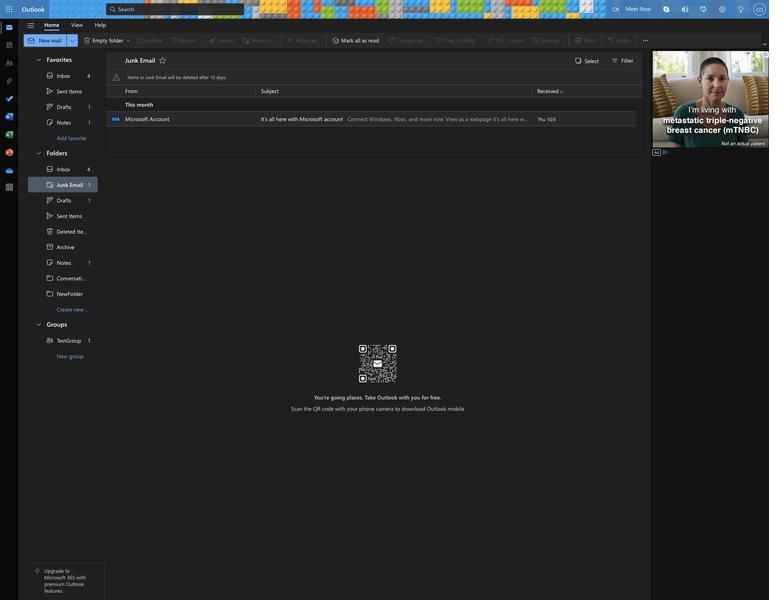 Task type: describe. For each thing, give the bounding box(es) containing it.

[[332, 37, 340, 44]]

 select
[[576, 57, 600, 64]]

favorites tree item
[[28, 52, 98, 68]]

1 horizontal spatial microsoft
[[125, 115, 148, 123]]

notes for first  tree item from the bottom
[[57, 259, 71, 266]]

 button for 
[[125, 34, 132, 47]]

 search field
[[106, 0, 245, 18]]

thu 10/5
[[538, 116, 557, 122]]

to do image
[[5, 95, 13, 103]]

 for  empty folder 
[[83, 37, 91, 44]]

 inbox for 
[[46, 165, 70, 173]]

to inside you're going places. take outlook with you for free. scan the qr code with your phone camera to download outlook mobile
[[396, 405, 401, 412]]

 button
[[658, 0, 677, 19]]

excel image
[[5, 131, 13, 139]]

download
[[402, 405, 426, 412]]


[[612, 57, 619, 65]]

after
[[200, 74, 209, 80]]

upgrade to microsoft 365 with premium outlook features
[[44, 568, 86, 594]]

 for  deleted items
[[46, 227, 54, 235]]

4 for 
[[87, 72, 90, 79]]

drafts for 
[[57, 196, 71, 204]]

 inside favorites "tree"
[[46, 118, 54, 126]]

 deleted items
[[46, 227, 90, 235]]

 for 
[[46, 72, 54, 79]]

new inside the " new mail"
[[39, 37, 50, 44]]

2 horizontal spatial microsoft
[[300, 115, 323, 123]]

read
[[369, 37, 380, 44]]

from
[[125, 87, 138, 95]]

 inside groups 'tree item'
[[36, 321, 42, 327]]

1  tree item from the top
[[28, 270, 107, 286]]

 conversation history
[[46, 274, 107, 282]]

 tree item for 
[[28, 99, 98, 115]]

upgrade
[[44, 568, 64, 574]]

mark
[[342, 37, 354, 44]]

 mark all as read
[[332, 37, 380, 44]]

home
[[44, 21, 59, 28]]

you're going places. take outlook with you for free. scan the qr code with your phone camera to download outlook mobile
[[291, 394, 465, 412]]

favorite
[[68, 134, 86, 142]]

2  sent items from the top
[[46, 212, 82, 220]]

this month heading
[[106, 97, 636, 112]]

365
[[67, 574, 75, 581]]

outlook down free.
[[427, 405, 447, 412]]

items in junk email will be deleted after 10 days
[[128, 74, 226, 80]]

this month
[[125, 101, 153, 108]]

 for 
[[46, 103, 54, 111]]


[[46, 243, 54, 251]]

 drafts for 
[[46, 103, 71, 111]]

 for  conversation history
[[46, 274, 54, 282]]


[[613, 6, 619, 12]]

mail
[[51, 37, 61, 44]]

with left you
[[399, 394, 410, 401]]

create new folder
[[57, 306, 99, 313]]

archive
[[57, 243, 75, 251]]

now
[[640, 5, 652, 12]]

this
[[125, 101, 135, 108]]

favorites tree
[[28, 49, 98, 146]]

 button
[[677, 0, 695, 20]]

newfolder
[[57, 290, 83, 297]]

 for  newfolder
[[46, 290, 54, 298]]

 inbox for 
[[46, 72, 70, 79]]

the
[[304, 405, 312, 412]]

ma
[[112, 116, 120, 122]]


[[683, 6, 689, 12]]

word image
[[5, 113, 13, 121]]

account
[[324, 115, 343, 123]]

10
[[210, 74, 215, 80]]

group
[[69, 352, 84, 360]]

1  tree item from the top
[[28, 83, 98, 99]]

people image
[[5, 60, 13, 67]]

1 inside '' tree item
[[88, 337, 90, 344]]

 tree item for 
[[28, 192, 98, 208]]

folder for 
[[109, 37, 123, 44]]

left-rail-appbar navigation
[[2, 19, 17, 180]]

add favorite
[[57, 134, 86, 142]]

testgroup
[[57, 337, 81, 344]]

 button for favorites
[[32, 52, 45, 67]]

 button
[[762, 41, 769, 48]]

as
[[362, 37, 367, 44]]

received
[[538, 87, 559, 95]]

4 1 from the top
[[88, 196, 90, 204]]

move & delete group
[[24, 33, 280, 48]]

subject button
[[259, 85, 529, 97]]

to inside upgrade to microsoft 365 with premium outlook features
[[65, 568, 70, 574]]

items inside  deleted items
[[77, 228, 90, 235]]

received 
[[538, 87, 565, 95]]


[[576, 57, 583, 64]]

 junk email
[[46, 181, 83, 189]]

ad
[[655, 150, 660, 155]]

 button
[[695, 0, 714, 20]]

 tree item
[[28, 239, 98, 255]]

mobile
[[448, 405, 465, 412]]

take
[[365, 394, 376, 401]]

email inside the  junk email
[[70, 181, 83, 188]]


[[664, 6, 670, 12]]

days
[[217, 74, 226, 80]]

be
[[176, 74, 181, 80]]

features
[[44, 587, 62, 594]]

new
[[74, 306, 84, 313]]


[[701, 6, 708, 12]]


[[764, 42, 768, 46]]

powerpoint image
[[5, 149, 13, 157]]

month
[[137, 101, 153, 108]]

junk inside the  junk email
[[57, 181, 68, 188]]

tree inside application
[[28, 161, 107, 317]]

home button
[[39, 19, 65, 31]]

deleted
[[183, 74, 198, 80]]

view
[[71, 21, 83, 28]]

 new mail
[[27, 37, 61, 44]]

 for 
[[46, 165, 54, 173]]

folder for create
[[85, 306, 99, 313]]

add
[[57, 134, 67, 142]]

items up  deleted items
[[69, 212, 82, 219]]

 button for folders
[[32, 146, 45, 160]]

microsoft account
[[125, 115, 169, 123]]

outlook inside upgrade to microsoft 365 with premium outlook features
[[66, 581, 84, 587]]

history
[[90, 274, 107, 282]]

favorites
[[47, 55, 72, 63]]

meet
[[626, 5, 639, 12]]

 for 
[[46, 196, 54, 204]]

outlook up "camera"
[[378, 394, 398, 401]]


[[113, 73, 121, 81]]

 inside favorites tree item
[[36, 56, 42, 63]]

2  from the top
[[46, 212, 54, 220]]

microsoft inside upgrade to microsoft 365 with premium outlook features
[[44, 574, 66, 581]]

1  tree item from the top
[[28, 115, 98, 130]]

 tree item
[[28, 177, 98, 192]]

1 inside  tree item
[[88, 181, 90, 188]]

 inside  empty folder 
[[126, 38, 131, 43]]


[[720, 6, 726, 12]]

 button
[[157, 54, 169, 67]]

meet now
[[626, 5, 652, 12]]



Task type: locate. For each thing, give the bounding box(es) containing it.
tab list containing home
[[39, 19, 112, 31]]

outlook banner
[[0, 0, 770, 20]]

1 horizontal spatial email
[[140, 56, 155, 64]]

0 vertical spatial  sent items
[[46, 87, 82, 95]]

2 notes from the top
[[57, 259, 71, 266]]

 tree item up newfolder
[[28, 270, 107, 286]]

1 vertical spatial to
[[65, 568, 70, 574]]

code
[[322, 405, 334, 412]]

0 vertical spatial to
[[396, 405, 401, 412]]

2  tree item from the top
[[28, 192, 98, 208]]

 down  on the top of page
[[46, 259, 54, 266]]


[[642, 37, 650, 44]]

create new folder tree item
[[28, 301, 99, 317]]

with inside "message list no items selected" list box
[[288, 115, 299, 123]]

1 drafts from the top
[[57, 103, 71, 110]]

inbox inside favorites "tree"
[[57, 72, 70, 79]]

1 vertical spatial  inbox
[[46, 165, 70, 173]]


[[27, 37, 35, 44]]

with right 365
[[77, 574, 86, 581]]

0 vertical spatial 
[[46, 72, 54, 79]]

1 vertical spatial 
[[46, 165, 54, 173]]

0 vertical spatial 
[[46, 274, 54, 282]]

drafts
[[57, 103, 71, 110], [57, 196, 71, 204]]

sent
[[57, 87, 68, 95], [57, 212, 68, 219]]

tree
[[28, 161, 107, 317]]

1  button from the top
[[32, 52, 45, 67]]

 notes for 2nd  tree item from the bottom of the page
[[46, 118, 71, 126]]

 button left groups
[[32, 317, 45, 331]]

 button inside "folders" tree item
[[32, 146, 45, 160]]

 tree item for 
[[28, 68, 98, 83]]

it's
[[261, 115, 268, 123]]

 sent items down favorites tree item
[[46, 87, 82, 95]]

1  button from the left
[[67, 34, 78, 47]]

1 vertical spatial notes
[[57, 259, 71, 266]]

1 sent from the top
[[57, 87, 68, 95]]

 tree item down  archive
[[28, 255, 98, 270]]

1 horizontal spatial junk
[[125, 56, 138, 64]]

0 vertical spatial 
[[46, 118, 54, 126]]

1  notes from the top
[[46, 118, 71, 126]]

outlook right premium
[[66, 581, 84, 587]]


[[109, 5, 117, 13]]

0 horizontal spatial all
[[269, 115, 275, 123]]

outlook inside banner
[[22, 5, 45, 13]]

drafts down the  junk email
[[57, 196, 71, 204]]

more apps image
[[5, 184, 13, 192]]

to
[[396, 405, 401, 412], [65, 568, 70, 574]]

 inside favorites "tree"
[[46, 87, 54, 95]]

0 horizontal spatial to
[[65, 568, 70, 574]]

0 vertical spatial  tree item
[[28, 68, 98, 83]]

0 vertical spatial  tree item
[[28, 83, 98, 99]]

with down going
[[336, 405, 346, 412]]

0 horizontal spatial folder
[[85, 306, 99, 313]]

1 vertical spatial  tree item
[[28, 192, 98, 208]]

 button for 
[[67, 34, 78, 47]]

0 vertical spatial  drafts
[[46, 103, 71, 111]]

2  from the top
[[46, 290, 54, 298]]

new left group
[[57, 352, 68, 360]]

junk right 
[[57, 181, 68, 188]]

1 notes from the top
[[57, 119, 71, 126]]


[[159, 56, 167, 64]]

 button inside groups 'tree item'
[[32, 317, 45, 331]]

1 horizontal spatial to
[[396, 405, 401, 412]]

0 horizontal spatial  button
[[67, 34, 78, 47]]

with right here
[[288, 115, 299, 123]]

0 vertical spatial 4
[[87, 72, 90, 79]]

folder right the empty
[[109, 37, 123, 44]]

premium features image
[[35, 569, 40, 574]]

 inbox down folders at the top left of the page
[[46, 165, 70, 173]]

1  tree item from the top
[[28, 99, 98, 115]]


[[46, 103, 54, 111], [46, 196, 54, 204]]

for
[[422, 394, 429, 401]]

new inside tree item
[[57, 352, 68, 360]]

 down favorites
[[46, 72, 54, 79]]

6 1 from the top
[[88, 337, 90, 344]]

 tree item for 
[[28, 161, 98, 177]]

2  inbox from the top
[[46, 165, 70, 173]]

qr
[[313, 405, 321, 412]]

1  sent items from the top
[[46, 87, 82, 95]]

 inside "folders" tree item
[[36, 150, 42, 156]]

 tree item down the  junk email
[[28, 192, 98, 208]]

email inside junk email 
[[140, 56, 155, 64]]

 button
[[714, 0, 733, 20]]

items down favorites tree item
[[69, 87, 82, 95]]

0 vertical spatial 
[[83, 37, 91, 44]]

groups
[[47, 320, 67, 328]]

folders tree item
[[28, 146, 98, 161]]

 button up junk email 
[[125, 34, 132, 47]]

 drafts down  tree item
[[46, 196, 71, 204]]

scan
[[291, 405, 303, 412]]

items right deleted
[[77, 228, 90, 235]]

 tree item up the  junk email
[[28, 161, 98, 177]]

inbox down "folders" tree item
[[57, 165, 70, 173]]

1 horizontal spatial new
[[57, 352, 68, 360]]

1 vertical spatial 
[[46, 227, 54, 235]]

with
[[288, 115, 299, 123], [399, 394, 410, 401], [336, 405, 346, 412], [77, 574, 86, 581]]

places.
[[347, 394, 364, 401]]

1 horizontal spatial  button
[[125, 34, 132, 47]]

 tree item
[[28, 115, 98, 130], [28, 255, 98, 270]]

1  inbox from the top
[[46, 72, 70, 79]]

0 vertical spatial drafts
[[57, 103, 71, 110]]


[[27, 22, 35, 30]]

 notes
[[46, 118, 71, 126], [46, 259, 71, 266]]

notes for 2nd  tree item from the bottom of the page
[[57, 119, 71, 126]]

going
[[331, 394, 346, 401]]

inbox down favorites tree item
[[57, 72, 70, 79]]

account
[[150, 115, 169, 123]]

 up  on the top of page
[[46, 227, 54, 235]]

Select a message checkbox
[[107, 113, 125, 124]]

 tree item down favorites
[[28, 68, 98, 83]]

junk email heading
[[125, 54, 169, 67]]

0 vertical spatial 
[[46, 87, 54, 95]]

0 vertical spatial  tree item
[[28, 99, 98, 115]]

application containing outlook
[[0, 0, 770, 600]]

 tree item
[[28, 270, 107, 286], [28, 286, 98, 301]]

 notes down  archive
[[46, 259, 71, 266]]

2  button from the top
[[32, 146, 45, 160]]

0 vertical spatial  tree item
[[28, 115, 98, 130]]

application
[[0, 0, 770, 600]]

4 up  tree item
[[87, 165, 90, 173]]

email right 
[[70, 181, 83, 188]]


[[46, 72, 54, 79], [46, 165, 54, 173]]

3  button from the top
[[32, 317, 45, 331]]

1 1 from the top
[[88, 103, 90, 110]]

2 drafts from the top
[[57, 196, 71, 204]]

1 vertical spatial  notes
[[46, 259, 71, 266]]

 drafts up add
[[46, 103, 71, 111]]

 sent items
[[46, 87, 82, 95], [46, 212, 82, 220]]

 tree item
[[28, 99, 98, 115], [28, 192, 98, 208]]

groups tree item
[[28, 317, 98, 333]]

inbox for 
[[57, 72, 70, 79]]

1
[[88, 103, 90, 110], [88, 119, 90, 126], [88, 181, 90, 188], [88, 196, 90, 204], [88, 259, 90, 266], [88, 337, 90, 344]]

1 horizontal spatial all
[[355, 37, 361, 44]]

 drafts for 
[[46, 196, 71, 204]]

tags group
[[328, 33, 568, 48]]

junk
[[125, 56, 138, 64], [145, 74, 155, 80], [57, 181, 68, 188]]

deleted
[[57, 228, 76, 235]]

microsoft account image
[[111, 113, 122, 124]]

1  from the top
[[46, 87, 54, 95]]

0 vertical spatial junk
[[125, 56, 138, 64]]

0 vertical spatial all
[[355, 37, 361, 44]]

message list section
[[106, 50, 643, 157]]

 notes up add
[[46, 118, 71, 126]]

 button down the " new mail"
[[32, 52, 45, 67]]

in
[[140, 74, 144, 80]]

items inside favorites "tree"
[[69, 87, 82, 95]]

1  tree item from the top
[[28, 68, 98, 83]]

 empty folder 
[[83, 37, 131, 44]]

sent up the  tree item
[[57, 212, 68, 219]]

message list no items selected list box
[[106, 97, 643, 157]]

onedrive image
[[5, 167, 13, 175]]

1 vertical spatial folder
[[85, 306, 99, 313]]

1 vertical spatial email
[[156, 74, 167, 80]]

items left in
[[128, 74, 139, 80]]

all inside "message list no items selected" list box
[[269, 115, 275, 123]]

items inside message list section
[[128, 74, 139, 80]]

4 inside favorites "tree"
[[87, 72, 90, 79]]

2 1 from the top
[[88, 119, 90, 126]]

email left 
[[140, 56, 155, 64]]

 inside received 
[[559, 89, 565, 94]]

1 vertical spatial  sent items
[[46, 212, 82, 220]]

1 vertical spatial inbox
[[57, 165, 70, 173]]

junk right in
[[145, 74, 155, 80]]

2 vertical spatial junk
[[57, 181, 68, 188]]

folder inside  empty folder 
[[109, 37, 123, 44]]

tab list
[[39, 19, 112, 31]]


[[46, 337, 54, 344]]

outlook
[[22, 5, 45, 13], [378, 394, 398, 401], [427, 405, 447, 412], [66, 581, 84, 587]]

all
[[355, 37, 361, 44], [269, 115, 275, 123]]

3 1 from the top
[[88, 181, 90, 188]]

1 vertical spatial junk
[[145, 74, 155, 80]]

1 vertical spatial  button
[[32, 146, 45, 160]]

notes down  tree item
[[57, 259, 71, 266]]

 button
[[639, 33, 654, 48]]

 up  newfolder at the top of page
[[46, 274, 54, 282]]

view button
[[65, 19, 89, 31]]

10/5
[[547, 116, 557, 122]]

 tree item up deleted
[[28, 208, 98, 224]]

 testgroup
[[46, 337, 81, 344]]

 up the add favorite tree item
[[46, 103, 54, 111]]

 sent items up the  tree item
[[46, 212, 82, 220]]

2 inbox from the top
[[57, 165, 70, 173]]

microsoft up features
[[44, 574, 66, 581]]

 inside tree item
[[46, 227, 54, 235]]

 inside favorites "tree"
[[46, 72, 54, 79]]

1  from the top
[[46, 118, 54, 126]]

 tree item
[[28, 68, 98, 83], [28, 161, 98, 177]]

 tree item
[[28, 83, 98, 99], [28, 208, 98, 224]]

folder inside create new folder tree item
[[85, 306, 99, 313]]

1 vertical spatial  tree item
[[28, 161, 98, 177]]

0 horizontal spatial microsoft
[[44, 574, 66, 581]]

0 horizontal spatial 
[[46, 227, 54, 235]]

email
[[140, 56, 155, 64], [156, 74, 167, 80], [70, 181, 83, 188]]

with inside upgrade to microsoft 365 with premium outlook features
[[77, 574, 86, 581]]

help
[[95, 21, 106, 28]]

co image
[[754, 3, 767, 16]]

to right "camera"
[[396, 405, 401, 412]]

your
[[347, 405, 358, 412]]


[[46, 118, 54, 126], [46, 259, 54, 266]]

new group
[[57, 352, 84, 360]]

here
[[276, 115, 287, 123]]

new left mail
[[39, 37, 50, 44]]

calendar image
[[5, 42, 13, 49]]

 inbox inside favorites "tree"
[[46, 72, 70, 79]]

 tree item up create at the left bottom of page
[[28, 286, 98, 301]]

2  from the top
[[46, 259, 54, 266]]

drafts up the add favorite tree item
[[57, 103, 71, 110]]

1 vertical spatial 
[[46, 259, 54, 266]]

0 vertical spatial 
[[46, 103, 54, 111]]

1 vertical spatial 4
[[87, 165, 90, 173]]

1 vertical spatial new
[[57, 352, 68, 360]]

sent down favorites tree item
[[57, 87, 68, 95]]

2 vertical spatial  button
[[32, 317, 45, 331]]

you're
[[315, 394, 330, 401]]

 button
[[733, 0, 751, 20]]

 tree item
[[28, 333, 98, 348]]

folder right new
[[85, 306, 99, 313]]

0 horizontal spatial email
[[70, 181, 83, 188]]

1  from the top
[[46, 274, 54, 282]]

 inside favorites "tree"
[[46, 103, 54, 111]]

0 vertical spatial  notes
[[46, 118, 71, 126]]

 button left folders at the top left of the page
[[32, 146, 45, 160]]

it's all here with microsoft account
[[261, 115, 343, 123]]

 tree item up add
[[28, 115, 98, 130]]

 down 
[[46, 196, 54, 204]]

mail image
[[5, 24, 13, 32]]

notes inside favorites "tree"
[[57, 119, 71, 126]]

 up the add favorite tree item
[[46, 118, 54, 126]]


[[46, 181, 54, 189]]

1 vertical spatial drafts
[[57, 196, 71, 204]]

 inside  empty folder 
[[83, 37, 91, 44]]

from button
[[123, 85, 252, 97]]

1 horizontal spatial folder
[[109, 37, 123, 44]]

1 vertical spatial 
[[46, 212, 54, 220]]

1 vertical spatial  drafts
[[46, 196, 71, 204]]

filter
[[622, 57, 634, 64]]

5 1 from the top
[[88, 259, 90, 266]]

drafts inside favorites "tree"
[[57, 103, 71, 110]]

phone
[[360, 405, 375, 412]]

4 for 
[[87, 165, 90, 173]]

0 vertical spatial notes
[[57, 119, 71, 126]]

 notes inside favorites "tree"
[[46, 118, 71, 126]]

 left newfolder
[[46, 290, 54, 298]]

0 vertical spatial sent
[[57, 87, 68, 95]]

2 4 from the top
[[87, 165, 90, 173]]

2  tree item from the top
[[28, 161, 98, 177]]

1 vertical spatial all
[[269, 115, 275, 123]]


[[83, 37, 91, 44], [46, 227, 54, 235]]

2 vertical spatial email
[[70, 181, 83, 188]]

 drafts inside favorites "tree"
[[46, 103, 71, 111]]

you
[[411, 394, 421, 401]]

0 vertical spatial  inbox
[[46, 72, 70, 79]]

outlook link
[[22, 0, 45, 19]]

microsoft down this month
[[125, 115, 148, 123]]

2  from the top
[[46, 165, 54, 173]]

new
[[39, 37, 50, 44], [57, 352, 68, 360]]

1 vertical spatial  tree item
[[28, 255, 98, 270]]

to right upgrade
[[65, 568, 70, 574]]

tree containing 
[[28, 161, 107, 317]]

1  from the top
[[46, 72, 54, 79]]

inbox for 
[[57, 165, 70, 173]]

junk down move & delete group
[[125, 56, 138, 64]]

help button
[[89, 19, 112, 31]]

1 vertical spatial  tree item
[[28, 208, 98, 224]]

create
[[57, 306, 72, 313]]

1 vertical spatial 
[[46, 290, 54, 298]]

2 sent from the top
[[57, 212, 68, 219]]

will
[[168, 74, 175, 80]]

0 vertical spatial email
[[140, 56, 155, 64]]

2  button from the left
[[125, 34, 132, 47]]

0 vertical spatial folder
[[109, 37, 123, 44]]

microsoft left account
[[300, 115, 323, 123]]

 down favorites
[[46, 87, 54, 95]]

 tree item
[[28, 224, 98, 239]]

2  tree item from the top
[[28, 255, 98, 270]]

2  drafts from the top
[[46, 196, 71, 204]]

0 horizontal spatial new
[[39, 37, 50, 44]]

1 vertical spatial sent
[[57, 212, 68, 219]]

1 inbox from the top
[[57, 72, 70, 79]]

notes up the add favorite tree item
[[57, 119, 71, 126]]

2  tree item from the top
[[28, 286, 98, 301]]

all inside  mark all as read
[[355, 37, 361, 44]]

0 horizontal spatial junk
[[57, 181, 68, 188]]

add favorite tree item
[[28, 130, 98, 146]]

 sent items inside favorites "tree"
[[46, 87, 82, 95]]

all right it's
[[269, 115, 275, 123]]

 newfolder
[[46, 290, 83, 298]]

1 horizontal spatial 
[[83, 37, 91, 44]]

sent inside favorites "tree"
[[57, 87, 68, 95]]

1  from the top
[[46, 103, 54, 111]]

 button right mail
[[67, 34, 78, 47]]

new group tree item
[[28, 348, 98, 364]]

0 vertical spatial inbox
[[57, 72, 70, 79]]


[[69, 38, 75, 44], [126, 38, 131, 43], [36, 56, 42, 63], [559, 89, 565, 94], [36, 150, 42, 156], [36, 321, 42, 327]]

 up the  tree item
[[46, 212, 54, 220]]

 left the empty
[[83, 37, 91, 44]]

folder
[[109, 37, 123, 44], [85, 306, 99, 313]]

0 vertical spatial new
[[39, 37, 50, 44]]

4
[[87, 72, 90, 79], [87, 165, 90, 173]]

1 4 from the top
[[87, 72, 90, 79]]

junk email 
[[125, 56, 167, 64]]

1 vertical spatial 
[[46, 196, 54, 204]]

 button inside favorites tree item
[[32, 52, 45, 67]]

all left the as
[[355, 37, 361, 44]]

 button
[[67, 34, 78, 47], [125, 34, 132, 47]]

 tree item up the add favorite tree item
[[28, 99, 98, 115]]

 button for groups
[[32, 317, 45, 331]]

2 horizontal spatial junk
[[145, 74, 155, 80]]

email left will
[[156, 74, 167, 80]]

 inbox down favorites
[[46, 72, 70, 79]]

drafts for 
[[57, 103, 71, 110]]

junk inside junk email 
[[125, 56, 138, 64]]

empty
[[93, 37, 108, 44]]

0 vertical spatial  button
[[32, 52, 45, 67]]

2 horizontal spatial email
[[156, 74, 167, 80]]

files image
[[5, 78, 13, 85]]

2  notes from the top
[[46, 259, 71, 266]]

 up 
[[46, 165, 54, 173]]


[[739, 6, 745, 12]]

2  from the top
[[46, 196, 54, 204]]

 notes for first  tree item from the bottom
[[46, 259, 71, 266]]

1  drafts from the top
[[46, 103, 71, 111]]

outlook up  on the top of page
[[22, 5, 45, 13]]

select
[[585, 57, 600, 64]]

 button
[[23, 19, 39, 32]]

set your advertising preferences image
[[663, 149, 669, 155]]

2  tree item from the top
[[28, 208, 98, 224]]

 inbox
[[46, 72, 70, 79], [46, 165, 70, 173]]

 tree item down favorites tree item
[[28, 83, 98, 99]]

Search for email, meetings, files and more. field
[[118, 5, 240, 13]]

4 left 
[[87, 72, 90, 79]]



Task type: vqa. For each thing, say whether or not it's contained in the screenshot.
 within the Favorites tree
yes



